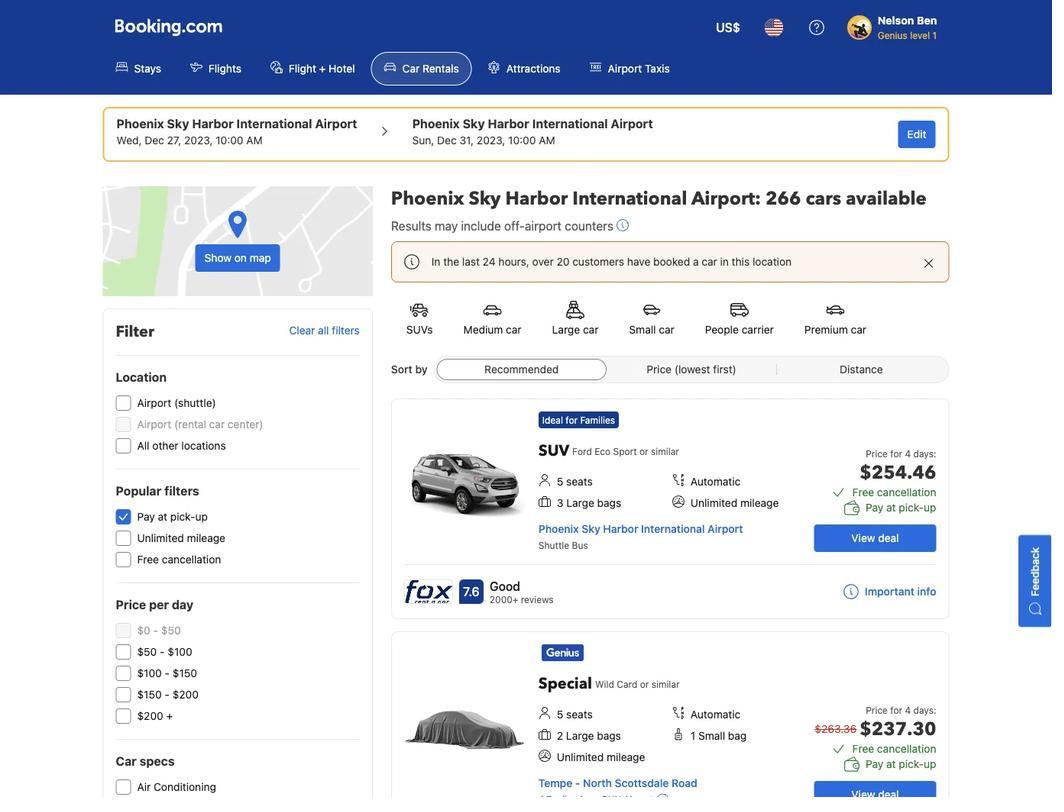 Task type: describe. For each thing, give the bounding box(es) containing it.
popular
[[116, 484, 161, 499]]

5 seats for special
[[557, 709, 593, 722]]

tempe - north scottsdale road
[[539, 778, 698, 790]]

view deal
[[852, 532, 899, 545]]

north
[[583, 778, 612, 790]]

pay for $263.36
[[866, 759, 884, 771]]

ideal
[[543, 415, 563, 426]]

supplied by rc - fox image
[[405, 581, 452, 604]]

international for 31,
[[532, 117, 608, 131]]

10:00 for phoenix sky harbor international airport sun, dec 31, 2023, 10:00 am
[[508, 134, 536, 147]]

price (lowest first)
[[647, 363, 737, 376]]

0 vertical spatial for
[[566, 415, 578, 426]]

$263.36
[[815, 724, 857, 736]]

sun,
[[412, 134, 434, 147]]

special
[[539, 674, 592, 695]]

sky for phoenix sky harbor international airport: 266 cars available
[[469, 186, 501, 211]]

$254.46
[[860, 460, 937, 486]]

phoenix sky harbor international airport sun, dec 31, 2023, 10:00 am
[[412, 117, 653, 147]]

hotel
[[329, 62, 355, 75]]

- for $150
[[165, 689, 170, 702]]

all
[[318, 325, 329, 337]]

dec for phoenix sky harbor international airport wed, dec 27, 2023, 10:00 am
[[145, 134, 164, 147]]

large car button
[[537, 292, 614, 347]]

1 phoenix sky harbor international airport group from the left
[[117, 115, 357, 148]]

free for $254.46
[[853, 486, 874, 499]]

tempe - north scottsdale road button
[[539, 778, 698, 790]]

0 horizontal spatial $100
[[137, 668, 162, 680]]

4 for $254.46
[[905, 449, 911, 459]]

up down popular filters
[[195, 511, 208, 524]]

air conditioning
[[137, 782, 216, 794]]

sky for phoenix sky harbor international airport sun, dec 31, 2023, 10:00 am
[[463, 117, 485, 131]]

customers
[[573, 256, 625, 268]]

card
[[617, 679, 638, 690]]

airport
[[525, 219, 562, 233]]

airport (rental car center)
[[137, 418, 263, 431]]

special wild card or similar
[[539, 674, 680, 695]]

for for $254.46
[[891, 449, 903, 459]]

airport inside 'phoenix sky harbor international airport sun, dec 31, 2023, 10:00 am'
[[611, 117, 653, 131]]

3 large bags
[[557, 497, 622, 510]]

car rentals link
[[371, 52, 472, 86]]

1 horizontal spatial $150
[[173, 668, 197, 680]]

car for small car
[[659, 324, 675, 336]]

wed,
[[117, 134, 142, 147]]

$0
[[137, 625, 150, 637]]

phoenix for phoenix sky harbor international airport shuttle bus
[[539, 523, 579, 536]]

car for large car
[[583, 324, 599, 336]]

$150 - $200
[[137, 689, 199, 702]]

have
[[627, 256, 651, 268]]

conditioning
[[154, 782, 216, 794]]

(lowest
[[675, 363, 710, 376]]

feedback
[[1029, 548, 1042, 597]]

2 horizontal spatial unlimited mileage
[[691, 497, 779, 510]]

5 for suv
[[557, 476, 564, 488]]

attractions
[[507, 62, 561, 75]]

up for $254.46
[[924, 502, 937, 514]]

1 horizontal spatial $100
[[168, 646, 192, 659]]

airport taxis
[[608, 62, 670, 75]]

sort by
[[391, 363, 428, 376]]

ben
[[917, 14, 937, 27]]

am for phoenix sky harbor international airport wed, dec 27, 2023, 10:00 am
[[246, 134, 263, 147]]

pay at pick-up for $254.46
[[866, 502, 937, 514]]

10:00 for phoenix sky harbor international airport wed, dec 27, 2023, 10:00 am
[[216, 134, 244, 147]]

1 vertical spatial free cancellation
[[137, 554, 221, 566]]

taxis
[[645, 62, 670, 75]]

edit
[[908, 128, 927, 141]]

1 small bag
[[691, 730, 747, 743]]

results
[[391, 219, 432, 233]]

price for price for 4 days: $254.46
[[866, 449, 888, 459]]

this
[[732, 256, 750, 268]]

31,
[[460, 134, 474, 147]]

in the last 24 hours, over 20 customers have booked a car in this location
[[432, 256, 792, 268]]

international for available
[[573, 186, 687, 211]]

clear
[[289, 325, 315, 337]]

2 vertical spatial mileage
[[607, 752, 645, 764]]

1 inside nelson ben genius level 1
[[933, 30, 937, 41]]

in
[[432, 256, 441, 268]]

bus
[[572, 540, 588, 551]]

harbor for phoenix sky harbor international airport sun, dec 31, 2023, 10:00 am
[[488, 117, 529, 131]]

5 seats for suv
[[557, 476, 593, 488]]

phoenix sky harbor international airport: 266 cars available
[[391, 186, 927, 211]]

include
[[461, 219, 501, 233]]

automatic for special
[[691, 709, 741, 722]]

phoenix sky harbor international airport shuttle bus
[[539, 523, 743, 551]]

- for $0
[[153, 625, 158, 637]]

the rental counter isn't at the airport, so you'll need to make your own way there. image
[[657, 795, 669, 798]]

suv
[[539, 441, 569, 462]]

people
[[705, 324, 739, 336]]

seats for suv
[[566, 476, 593, 488]]

$0 - $50
[[137, 625, 181, 637]]

+ for flight
[[319, 62, 326, 75]]

search summary element
[[103, 107, 950, 162]]

road
[[672, 778, 698, 790]]

tempe
[[539, 778, 573, 790]]

car up locations
[[209, 418, 225, 431]]

4 for $263.36
[[905, 706, 911, 716]]

airport inside "link"
[[608, 62, 642, 75]]

phoenix for phoenix sky harbor international airport: 266 cars available
[[391, 186, 464, 211]]

or inside special wild card or similar
[[640, 679, 649, 690]]

level
[[910, 30, 930, 41]]

us$
[[716, 20, 740, 35]]

$100 - $150
[[137, 668, 197, 680]]

a
[[693, 256, 699, 268]]

pay down popular
[[137, 511, 155, 524]]

car for premium car
[[851, 324, 867, 336]]

pay at pick-up for $263.36
[[866, 759, 937, 771]]

ford
[[573, 446, 592, 457]]

1 vertical spatial cancellation
[[162, 554, 221, 566]]

car for car rentals
[[402, 62, 420, 75]]

product card group containing $254.46
[[391, 399, 955, 620]]

suv ford eco sport or similar
[[539, 441, 679, 462]]

over
[[532, 256, 554, 268]]

car for medium car
[[506, 324, 522, 336]]

other
[[152, 440, 178, 452]]

small car
[[629, 324, 675, 336]]

1 vertical spatial 1
[[691, 730, 696, 743]]

flight + hotel link
[[258, 52, 368, 86]]

stays link
[[103, 52, 174, 86]]

airport inside the phoenix sky harbor international airport shuttle bus
[[708, 523, 743, 536]]

product card group containing $237.30
[[391, 632, 950, 798]]

cars
[[806, 186, 842, 211]]

edit button
[[899, 121, 936, 148]]

scottsdale
[[615, 778, 669, 790]]

(rental
[[174, 418, 206, 431]]

1 horizontal spatial small
[[699, 730, 725, 743]]

5 for special
[[557, 709, 564, 722]]

similar inside special wild card or similar
[[652, 679, 680, 690]]

seats for special
[[566, 709, 593, 722]]

up for $263.36
[[924, 759, 937, 771]]

for for $263.36
[[891, 706, 903, 716]]

medium car button
[[448, 292, 537, 347]]

similar inside suv ford eco sport or similar
[[651, 446, 679, 457]]

small inside button
[[629, 324, 656, 336]]

at for $254.46
[[887, 502, 896, 514]]

1 vertical spatial $200
[[137, 710, 163, 723]]

0 vertical spatial $50
[[161, 625, 181, 637]]

suvs
[[406, 324, 433, 336]]

location
[[116, 370, 167, 385]]

premium
[[805, 324, 848, 336]]

free for $263.36
[[853, 743, 874, 756]]

2 horizontal spatial mileage
[[741, 497, 779, 510]]

price for price (lowest first)
[[647, 363, 672, 376]]

pay at pick-up down popular filters
[[137, 511, 208, 524]]

large inside button
[[552, 324, 580, 336]]

2 phoenix sky harbor international airport group from the left
[[412, 115, 653, 148]]

locations
[[181, 440, 226, 452]]

days: for $263.36
[[914, 706, 937, 716]]

carrier
[[742, 324, 774, 336]]

in
[[720, 256, 729, 268]]

day
[[172, 598, 193, 613]]

filters inside button
[[332, 325, 360, 337]]

cancellation for $254.46
[[877, 486, 937, 499]]



Task type: locate. For each thing, give the bounding box(es) containing it.
0 horizontal spatial dec
[[145, 134, 164, 147]]

skip to main content element
[[0, 0, 1052, 95]]

car left small car
[[583, 324, 599, 336]]

similar
[[651, 446, 679, 457], [652, 679, 680, 690]]

at up deal
[[887, 502, 896, 514]]

or right the sport in the right of the page
[[640, 446, 649, 457]]

1 horizontal spatial unlimited
[[557, 752, 604, 764]]

10:00 inside 'phoenix sky harbor international airport sun, dec 31, 2023, 10:00 am'
[[508, 134, 536, 147]]

pay at pick-up
[[866, 502, 937, 514], [137, 511, 208, 524], [866, 759, 937, 771]]

0 horizontal spatial $150
[[137, 689, 162, 702]]

small car button
[[614, 292, 690, 347]]

- for tempe
[[575, 778, 580, 790]]

1 horizontal spatial unlimited mileage
[[557, 752, 645, 764]]

phoenix
[[117, 117, 164, 131], [412, 117, 460, 131], [391, 186, 464, 211], [539, 523, 579, 536]]

days: inside "price for 4 days: $263.36 $237.30"
[[914, 706, 937, 716]]

phoenix for phoenix sky harbor international airport sun, dec 31, 2023, 10:00 am
[[412, 117, 460, 131]]

0 horizontal spatial 10:00
[[216, 134, 244, 147]]

distance
[[840, 363, 883, 376]]

up down $237.30
[[924, 759, 937, 771]]

international inside 'phoenix sky harbor international airport sun, dec 31, 2023, 10:00 am'
[[532, 117, 608, 131]]

5 up 2
[[557, 709, 564, 722]]

for inside price for 4 days: $254.46
[[891, 449, 903, 459]]

$237.30
[[860, 717, 937, 743]]

wild
[[595, 679, 614, 690]]

car left specs
[[116, 755, 137, 769]]

- for $50
[[160, 646, 165, 659]]

1 horizontal spatial 1
[[933, 30, 937, 41]]

results may include off-airport counters
[[391, 219, 614, 233]]

2 5 seats from the top
[[557, 709, 593, 722]]

0 vertical spatial 1
[[933, 30, 937, 41]]

2 dec from the left
[[437, 134, 457, 147]]

sky for phoenix sky harbor international airport wed, dec 27, 2023, 10:00 am
[[167, 117, 189, 131]]

sky up the 27,
[[167, 117, 189, 131]]

price inside "price for 4 days: $263.36 $237.30"
[[866, 706, 888, 716]]

1 horizontal spatial 10:00
[[508, 134, 536, 147]]

0 vertical spatial or
[[640, 446, 649, 457]]

0 vertical spatial cancellation
[[877, 486, 937, 499]]

filters right popular
[[164, 484, 199, 499]]

eco
[[595, 446, 611, 457]]

price for price per day
[[116, 598, 146, 613]]

price left (lowest
[[647, 363, 672, 376]]

1 vertical spatial free
[[137, 554, 159, 566]]

2 2023, from the left
[[477, 134, 505, 147]]

24
[[483, 256, 496, 268]]

1
[[933, 30, 937, 41], [691, 730, 696, 743]]

dec
[[145, 134, 164, 147], [437, 134, 457, 147]]

seats up 3 large bags
[[566, 476, 593, 488]]

4 inside "price for 4 days: $263.36 $237.30"
[[905, 706, 911, 716]]

2 5 from the top
[[557, 709, 564, 722]]

1 horizontal spatial am
[[539, 134, 555, 147]]

harbor for phoenix sky harbor international airport shuttle bus
[[603, 523, 639, 536]]

free cancellation down $254.46
[[853, 486, 937, 499]]

1 left bag
[[691, 730, 696, 743]]

clear all filters
[[289, 325, 360, 337]]

1 vertical spatial bags
[[597, 730, 621, 743]]

1 vertical spatial 5
[[557, 709, 564, 722]]

bags for special
[[597, 730, 621, 743]]

$50 up $50 - $100
[[161, 625, 181, 637]]

1 horizontal spatial filters
[[332, 325, 360, 337]]

good
[[490, 580, 520, 594]]

car rentals
[[402, 62, 459, 75]]

car inside 'medium car' button
[[506, 324, 522, 336]]

phoenix sky harbor international airport button
[[539, 523, 743, 536]]

if you choose one, you'll need to make your own way there - but prices can be a lot lower. image
[[617, 219, 629, 232], [617, 219, 629, 232]]

$200
[[173, 689, 199, 702], [137, 710, 163, 723]]

attractions link
[[475, 52, 574, 86]]

0 horizontal spatial am
[[246, 134, 263, 147]]

0 vertical spatial $150
[[173, 668, 197, 680]]

1 horizontal spatial +
[[319, 62, 326, 75]]

cancellation down $237.30
[[877, 743, 937, 756]]

1 vertical spatial days:
[[914, 706, 937, 716]]

- right "$0"
[[153, 625, 158, 637]]

1 vertical spatial +
[[166, 710, 173, 723]]

unlimited
[[691, 497, 738, 510], [137, 532, 184, 545], [557, 752, 604, 764]]

0 horizontal spatial phoenix sky harbor international airport group
[[117, 115, 357, 148]]

2023, inside phoenix sky harbor international airport wed, dec 27, 2023, 10:00 am
[[184, 134, 213, 147]]

air
[[137, 782, 151, 794]]

at down popular filters
[[158, 511, 167, 524]]

1 product card group from the top
[[391, 399, 955, 620]]

0 horizontal spatial unlimited mileage
[[137, 532, 225, 545]]

$200 down $150 - $200
[[137, 710, 163, 723]]

medium
[[464, 324, 503, 336]]

2 horizontal spatial unlimited
[[691, 497, 738, 510]]

0 horizontal spatial small
[[629, 324, 656, 336]]

+ left hotel
[[319, 62, 326, 75]]

1 horizontal spatial $200
[[173, 689, 199, 702]]

1 automatic from the top
[[691, 476, 741, 488]]

free cancellation
[[853, 486, 937, 499], [137, 554, 221, 566], [853, 743, 937, 756]]

5 up 3
[[557, 476, 564, 488]]

harbor up drop-off date element
[[488, 117, 529, 131]]

hours,
[[499, 256, 530, 268]]

at down $237.30
[[887, 759, 896, 771]]

2000+
[[490, 595, 518, 605]]

2 4 from the top
[[905, 706, 911, 716]]

- for $100
[[165, 668, 170, 680]]

0 vertical spatial unlimited
[[691, 497, 738, 510]]

stays
[[134, 62, 161, 75]]

phoenix up shuttle
[[539, 523, 579, 536]]

families
[[580, 415, 615, 426]]

harbor for phoenix sky harbor international airport: 266 cars available
[[506, 186, 568, 211]]

price left per
[[116, 598, 146, 613]]

similar right "card"
[[652, 679, 680, 690]]

dec left the 27,
[[145, 134, 164, 147]]

10:00 inside phoenix sky harbor international airport wed, dec 27, 2023, 10:00 am
[[216, 134, 244, 147]]

(shuttle)
[[174, 397, 216, 410]]

2 vertical spatial for
[[891, 706, 903, 716]]

$150 up $150 - $200
[[173, 668, 197, 680]]

dec left the 31,
[[437, 134, 457, 147]]

free cancellation down $237.30
[[853, 743, 937, 756]]

airport taxis link
[[577, 52, 683, 86]]

dec for phoenix sky harbor international airport sun, dec 31, 2023, 10:00 am
[[437, 134, 457, 147]]

sport
[[613, 446, 637, 457]]

0 horizontal spatial car
[[116, 755, 137, 769]]

free cancellation for $254.46
[[853, 486, 937, 499]]

0 horizontal spatial $200
[[137, 710, 163, 723]]

large right 2
[[566, 730, 594, 743]]

2 vertical spatial free
[[853, 743, 874, 756]]

$150 up $200 +
[[137, 689, 162, 702]]

dec inside phoenix sky harbor international airport wed, dec 27, 2023, 10:00 am
[[145, 134, 164, 147]]

free down $254.46
[[853, 486, 874, 499]]

pick- for $263.36
[[899, 759, 924, 771]]

2023, for phoenix sky harbor international airport sun, dec 31, 2023, 10:00 am
[[477, 134, 505, 147]]

2023, for phoenix sky harbor international airport wed, dec 27, 2023, 10:00 am
[[184, 134, 213, 147]]

am inside 'phoenix sky harbor international airport sun, dec 31, 2023, 10:00 am'
[[539, 134, 555, 147]]

cancellation
[[877, 486, 937, 499], [162, 554, 221, 566], [877, 743, 937, 756]]

show
[[205, 252, 232, 264]]

sky up bus
[[582, 523, 601, 536]]

1 bags from the top
[[597, 497, 622, 510]]

product card group
[[391, 399, 955, 620], [391, 632, 950, 798]]

1 vertical spatial small
[[699, 730, 725, 743]]

large up recommended
[[552, 324, 580, 336]]

10:00 down pick-up location element
[[216, 134, 244, 147]]

first)
[[713, 363, 737, 376]]

for right 'ideal'
[[566, 415, 578, 426]]

1 vertical spatial 4
[[905, 706, 911, 716]]

dec inside 'phoenix sky harbor international airport sun, dec 31, 2023, 10:00 am'
[[437, 134, 457, 147]]

1 5 from the top
[[557, 476, 564, 488]]

0 horizontal spatial 1
[[691, 730, 696, 743]]

specs
[[140, 755, 175, 769]]

2023, right the 31,
[[477, 134, 505, 147]]

the rental counter isn't at the airport, so you'll need to make your own way there. image
[[657, 795, 669, 798]]

price inside sort by element
[[647, 363, 672, 376]]

for up $237.30
[[891, 706, 903, 716]]

+ inside "link"
[[319, 62, 326, 75]]

0 vertical spatial +
[[319, 62, 326, 75]]

up
[[924, 502, 937, 514], [195, 511, 208, 524], [924, 759, 937, 771]]

filters
[[332, 325, 360, 337], [164, 484, 199, 499]]

+
[[319, 62, 326, 75], [166, 710, 173, 723]]

0 horizontal spatial +
[[166, 710, 173, 723]]

am down drop-off location element
[[539, 134, 555, 147]]

cancellation for $263.36
[[877, 743, 937, 756]]

2 automatic from the top
[[691, 709, 741, 722]]

for up $254.46
[[891, 449, 903, 459]]

international for 27,
[[237, 117, 312, 131]]

recommended
[[485, 363, 559, 376]]

1 horizontal spatial phoenix sky harbor international airport group
[[412, 115, 653, 148]]

2 10:00 from the left
[[508, 134, 536, 147]]

phoenix inside phoenix sky harbor international airport wed, dec 27, 2023, 10:00 am
[[117, 117, 164, 131]]

1 vertical spatial 5 seats
[[557, 709, 593, 722]]

1 10:00 from the left
[[216, 134, 244, 147]]

seats
[[566, 476, 593, 488], [566, 709, 593, 722]]

4 up $254.46
[[905, 449, 911, 459]]

1 horizontal spatial $50
[[161, 625, 181, 637]]

1 days: from the top
[[914, 449, 937, 459]]

am inside phoenix sky harbor international airport wed, dec 27, 2023, 10:00 am
[[246, 134, 263, 147]]

car right premium
[[851, 324, 867, 336]]

1 vertical spatial large
[[567, 497, 594, 510]]

days: up $237.30
[[914, 706, 937, 716]]

5 seats up 2 large bags
[[557, 709, 593, 722]]

car inside large car button
[[583, 324, 599, 336]]

2 product card group from the top
[[391, 632, 950, 798]]

sky inside 'phoenix sky harbor international airport sun, dec 31, 2023, 10:00 am'
[[463, 117, 485, 131]]

info
[[918, 586, 937, 598]]

sky for phoenix sky harbor international airport shuttle bus
[[582, 523, 601, 536]]

car inside premium car button
[[851, 324, 867, 336]]

pick-up date element
[[117, 133, 357, 148]]

airport inside phoenix sky harbor international airport wed, dec 27, 2023, 10:00 am
[[315, 117, 357, 131]]

free up price per day on the left bottom
[[137, 554, 159, 566]]

2023, right the 27,
[[184, 134, 213, 147]]

automatic for suv
[[691, 476, 741, 488]]

flights link
[[177, 52, 254, 86]]

phoenix sky harbor international airport group down the flights
[[117, 115, 357, 148]]

1 dec from the left
[[145, 134, 164, 147]]

sky inside the phoenix sky harbor international airport shuttle bus
[[582, 523, 601, 536]]

$200 down the $100 - $150
[[173, 689, 199, 702]]

0 horizontal spatial filters
[[164, 484, 199, 499]]

- inside 'button'
[[575, 778, 580, 790]]

drop-off location element
[[412, 115, 653, 133]]

0 vertical spatial filters
[[332, 325, 360, 337]]

1 horizontal spatial dec
[[437, 134, 457, 147]]

harbor up airport
[[506, 186, 568, 211]]

1 vertical spatial $150
[[137, 689, 162, 702]]

drop-off date element
[[412, 133, 653, 148]]

0 vertical spatial seats
[[566, 476, 593, 488]]

cancellation up day
[[162, 554, 221, 566]]

pick- down $237.30
[[899, 759, 924, 771]]

+ for $200
[[166, 710, 173, 723]]

harbor up 'pick-up date' element
[[192, 117, 234, 131]]

car inside the skip to main content element
[[402, 62, 420, 75]]

1 vertical spatial product card group
[[391, 632, 950, 798]]

1 horizontal spatial mileage
[[607, 752, 645, 764]]

price per day
[[116, 598, 193, 613]]

0 vertical spatial bags
[[597, 497, 622, 510]]

- down the $100 - $150
[[165, 689, 170, 702]]

1 4 from the top
[[905, 449, 911, 459]]

airport (shuttle)
[[137, 397, 216, 410]]

car for car specs
[[116, 755, 137, 769]]

us$ button
[[707, 9, 750, 46]]

$50 down "$0"
[[137, 646, 157, 659]]

+ down $150 - $200
[[166, 710, 173, 723]]

- down $0 - $50 in the bottom of the page
[[160, 646, 165, 659]]

price up $237.30
[[866, 706, 888, 716]]

-
[[153, 625, 158, 637], [160, 646, 165, 659], [165, 668, 170, 680], [165, 689, 170, 702], [575, 778, 580, 790]]

1 vertical spatial seats
[[566, 709, 593, 722]]

pick- down $254.46
[[899, 502, 924, 514]]

phoenix for phoenix sky harbor international airport wed, dec 27, 2023, 10:00 am
[[117, 117, 164, 131]]

0 vertical spatial 4
[[905, 449, 911, 459]]

for inside "price for 4 days: $263.36 $237.30"
[[891, 706, 903, 716]]

medium car
[[464, 324, 522, 336]]

large for special
[[566, 730, 594, 743]]

rentals
[[423, 62, 459, 75]]

phoenix inside the phoenix sky harbor international airport shuttle bus
[[539, 523, 579, 536]]

available
[[846, 186, 927, 211]]

2 vertical spatial cancellation
[[877, 743, 937, 756]]

may
[[435, 219, 458, 233]]

harbor inside phoenix sky harbor international airport wed, dec 27, 2023, 10:00 am
[[192, 117, 234, 131]]

1 vertical spatial car
[[116, 755, 137, 769]]

up down $254.46
[[924, 502, 937, 514]]

2 vertical spatial large
[[566, 730, 594, 743]]

nelson
[[878, 14, 915, 27]]

clear all filters button
[[289, 325, 360, 337]]

0 vertical spatial large
[[552, 324, 580, 336]]

popular filters
[[116, 484, 199, 499]]

2 vertical spatial unlimited mileage
[[557, 752, 645, 764]]

bags up tempe - north scottsdale road
[[597, 730, 621, 743]]

pay at pick-up down $237.30
[[866, 759, 937, 771]]

0 horizontal spatial 2023,
[[184, 134, 213, 147]]

sort
[[391, 363, 413, 376]]

pay down "price for 4 days: $263.36 $237.30"
[[866, 759, 884, 771]]

filters right the all
[[332, 325, 360, 337]]

seats up 2 large bags
[[566, 709, 593, 722]]

pay for $254.46
[[866, 502, 884, 514]]

flight + hotel
[[289, 62, 355, 75]]

reviews
[[521, 595, 554, 605]]

suvs button
[[391, 292, 448, 347]]

per
[[149, 598, 169, 613]]

$100 up the $100 - $150
[[168, 646, 192, 659]]

phoenix sky harbor international airport group down the "attractions" at the top of page
[[412, 115, 653, 148]]

2 seats from the top
[[566, 709, 593, 722]]

price inside price for 4 days: $254.46
[[866, 449, 888, 459]]

pick- for $254.46
[[899, 502, 924, 514]]

pick-up location element
[[117, 115, 357, 133]]

- up $150 - $200
[[165, 668, 170, 680]]

1 vertical spatial unlimited mileage
[[137, 532, 225, 545]]

free down "price for 4 days: $263.36 $237.30"
[[853, 743, 874, 756]]

bags up "phoenix sky harbor international airport" button
[[597, 497, 622, 510]]

pay
[[866, 502, 884, 514], [137, 511, 155, 524], [866, 759, 884, 771]]

pay at pick-up up deal
[[866, 502, 937, 514]]

1 horizontal spatial 2023,
[[477, 134, 505, 147]]

automatic
[[691, 476, 741, 488], [691, 709, 741, 722]]

2 days: from the top
[[914, 706, 937, 716]]

- left north
[[575, 778, 580, 790]]

2 am from the left
[[539, 134, 555, 147]]

at for $263.36
[[887, 759, 896, 771]]

sort by element
[[434, 356, 950, 384]]

flights
[[209, 62, 241, 75]]

2
[[557, 730, 563, 743]]

phoenix up results
[[391, 186, 464, 211]]

price for 4 days: $263.36 $237.30
[[815, 706, 937, 743]]

27,
[[167, 134, 181, 147]]

0 vertical spatial mileage
[[741, 497, 779, 510]]

important
[[865, 586, 915, 598]]

1 right level
[[933, 30, 937, 41]]

0 vertical spatial days:
[[914, 449, 937, 459]]

0 vertical spatial automatic
[[691, 476, 741, 488]]

0 horizontal spatial unlimited
[[137, 532, 184, 545]]

show on map
[[205, 252, 271, 264]]

harbor inside the phoenix sky harbor international airport shuttle bus
[[603, 523, 639, 536]]

similar right the sport in the right of the page
[[651, 446, 679, 457]]

0 vertical spatial car
[[402, 62, 420, 75]]

car up price (lowest first)
[[659, 324, 675, 336]]

free cancellation up day
[[137, 554, 221, 566]]

phoenix inside 'phoenix sky harbor international airport sun, dec 31, 2023, 10:00 am'
[[412, 117, 460, 131]]

price up $254.46
[[866, 449, 888, 459]]

0 vertical spatial product card group
[[391, 399, 955, 620]]

0 vertical spatial unlimited mileage
[[691, 497, 779, 510]]

0 vertical spatial small
[[629, 324, 656, 336]]

free
[[853, 486, 874, 499], [137, 554, 159, 566], [853, 743, 874, 756]]

0 horizontal spatial $50
[[137, 646, 157, 659]]

1 vertical spatial for
[[891, 449, 903, 459]]

days: for $254.46
[[914, 449, 937, 459]]

1 vertical spatial filters
[[164, 484, 199, 499]]

2 large bags
[[557, 730, 621, 743]]

customer rating 7.6 good element
[[490, 578, 554, 596]]

0 horizontal spatial mileage
[[187, 532, 225, 545]]

international inside phoenix sky harbor international airport wed, dec 27, 2023, 10:00 am
[[237, 117, 312, 131]]

7.6 element
[[459, 580, 484, 605]]

4 inside price for 4 days: $254.46
[[905, 449, 911, 459]]

free cancellation for $263.36
[[853, 743, 937, 756]]

0 vertical spatial free cancellation
[[853, 486, 937, 499]]

4 up $237.30
[[905, 706, 911, 716]]

large for suv
[[567, 497, 594, 510]]

$50 - $100
[[137, 646, 192, 659]]

1 2023, from the left
[[184, 134, 213, 147]]

2 bags from the top
[[597, 730, 621, 743]]

0 vertical spatial $200
[[173, 689, 199, 702]]

pick- down popular filters
[[170, 511, 195, 524]]

1 am from the left
[[246, 134, 263, 147]]

1 vertical spatial automatic
[[691, 709, 741, 722]]

price for price for 4 days: $263.36 $237.30
[[866, 706, 888, 716]]

bags for suv
[[597, 497, 622, 510]]

harbor inside 'phoenix sky harbor international airport sun, dec 31, 2023, 10:00 am'
[[488, 117, 529, 131]]

1 seats from the top
[[566, 476, 593, 488]]

0 vertical spatial 5 seats
[[557, 476, 593, 488]]

view deal button
[[814, 525, 937, 553]]

sky inside phoenix sky harbor international airport wed, dec 27, 2023, 10:00 am
[[167, 117, 189, 131]]

am for phoenix sky harbor international airport sun, dec 31, 2023, 10:00 am
[[539, 134, 555, 147]]

sky
[[167, 117, 189, 131], [463, 117, 485, 131], [469, 186, 501, 211], [582, 523, 601, 536]]

phoenix up sun,
[[412, 117, 460, 131]]

the
[[443, 256, 459, 268]]

car left 'rentals'
[[402, 62, 420, 75]]

bags
[[597, 497, 622, 510], [597, 730, 621, 743]]

or right "card"
[[640, 679, 649, 690]]

0 vertical spatial free
[[853, 486, 874, 499]]

international inside the phoenix sky harbor international airport shuttle bus
[[641, 523, 705, 536]]

unlimited mileage
[[691, 497, 779, 510], [137, 532, 225, 545], [557, 752, 645, 764]]

cancellation down $254.46
[[877, 486, 937, 499]]

small up price (lowest first)
[[629, 324, 656, 336]]

or inside suv ford eco sport or similar
[[640, 446, 649, 457]]

sky up include
[[469, 186, 501, 211]]

2 vertical spatial free cancellation
[[853, 743, 937, 756]]

days: inside price for 4 days: $254.46
[[914, 449, 937, 459]]

1 vertical spatial $50
[[137, 646, 157, 659]]

5 seats up 3 large bags
[[557, 476, 593, 488]]

mileage
[[741, 497, 779, 510], [187, 532, 225, 545], [607, 752, 645, 764]]

1 horizontal spatial car
[[402, 62, 420, 75]]

car inside "small car" button
[[659, 324, 675, 336]]

pay up view deal
[[866, 502, 884, 514]]

phoenix up wed,
[[117, 117, 164, 131]]

show on map button
[[103, 186, 373, 297]]

am down pick-up location element
[[246, 134, 263, 147]]

1 vertical spatial similar
[[652, 679, 680, 690]]

1 vertical spatial mileage
[[187, 532, 225, 545]]

2023, inside 'phoenix sky harbor international airport sun, dec 31, 2023, 10:00 am'
[[477, 134, 505, 147]]

car right medium
[[506, 324, 522, 336]]

car right a
[[702, 256, 718, 268]]

sky up the 31,
[[463, 117, 485, 131]]

0 vertical spatial $100
[[168, 646, 192, 659]]

large right 3
[[567, 497, 594, 510]]

10:00 down drop-off location element
[[508, 134, 536, 147]]

harbor for phoenix sky harbor international airport wed, dec 27, 2023, 10:00 am
[[192, 117, 234, 131]]

1 5 seats from the top
[[557, 476, 593, 488]]

harbor down 3 large bags
[[603, 523, 639, 536]]

0 vertical spatial 5
[[557, 476, 564, 488]]

$100 down $50 - $100
[[137, 668, 162, 680]]

0 vertical spatial similar
[[651, 446, 679, 457]]

filter
[[116, 322, 154, 343]]

small left bag
[[699, 730, 725, 743]]

good 2000+ reviews
[[490, 580, 554, 605]]

1 vertical spatial unlimited
[[137, 532, 184, 545]]

1 vertical spatial $100
[[137, 668, 162, 680]]

large car
[[552, 324, 599, 336]]

premium car button
[[789, 292, 882, 347]]

view
[[852, 532, 876, 545]]

phoenix sky harbor international airport group
[[117, 115, 357, 148], [412, 115, 653, 148]]

2 vertical spatial unlimited
[[557, 752, 604, 764]]

1 vertical spatial or
[[640, 679, 649, 690]]



Task type: vqa. For each thing, say whether or not it's contained in the screenshot.
10:00
yes



